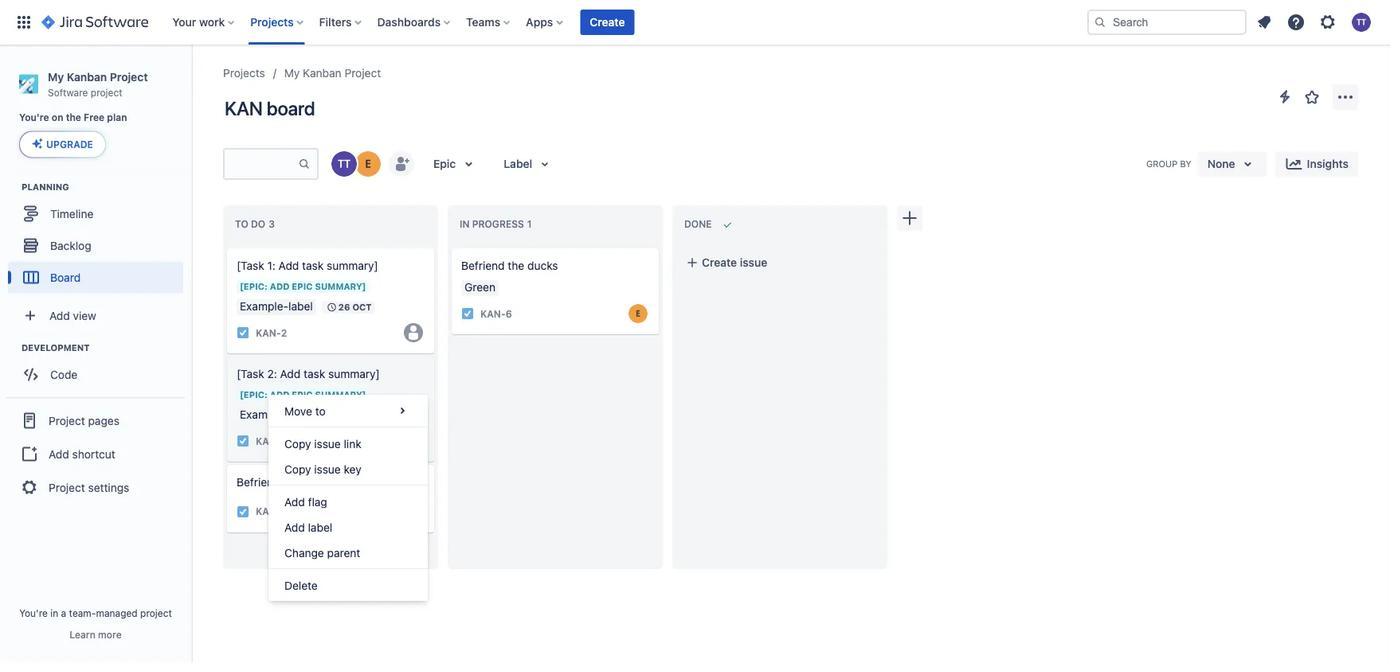 Task type: vqa. For each thing, say whether or not it's contained in the screenshot.
Software on the top left
yes



Task type: locate. For each thing, give the bounding box(es) containing it.
sidebar navigation image
[[174, 64, 209, 96]]

my up software
[[48, 70, 64, 83]]

project right the "managed"
[[140, 608, 172, 619]]

create issue down add label on the left bottom of the page
[[253, 544, 318, 557]]

projects
[[250, 16, 294, 29], [223, 67, 265, 80]]

notifications image
[[1255, 13, 1274, 32]]

1 vertical spatial the
[[508, 259, 525, 273]]

task image for befriend the ducks
[[461, 308, 474, 320]]

in
[[50, 608, 58, 619]]

kanban up software
[[67, 70, 107, 83]]

to do element
[[235, 219, 278, 230]]

issue inside dropdown button
[[314, 437, 341, 451]]

add inside button
[[49, 448, 69, 461]]

befriend up "kan-5"
[[237, 476, 280, 489]]

projects button
[[246, 10, 310, 35]]

kan- for 2:
[[256, 436, 281, 447]]

1 horizontal spatial ducks
[[528, 259, 558, 273]]

02 nov
[[339, 411, 372, 421]]

2 copy from the top
[[285, 463, 311, 476]]

task for 2:
[[304, 368, 325, 381]]

0 vertical spatial create
[[590, 16, 625, 29]]

add left shortcut
[[49, 448, 69, 461]]

epic button
[[424, 151, 488, 177]]

1 vertical spatial ducks
[[303, 476, 334, 489]]

add left flag
[[285, 496, 305, 509]]

group
[[6, 397, 185, 510]]

in progress
[[460, 219, 524, 230]]

1 vertical spatial you're
[[19, 608, 48, 619]]

the up add flag
[[283, 476, 300, 489]]

the down progress
[[508, 259, 525, 273]]

02 november 2023 image
[[326, 410, 339, 422], [326, 410, 339, 422]]

in progress element
[[460, 219, 535, 230]]

Search this board text field
[[225, 150, 298, 179]]

create inside button
[[590, 16, 625, 29]]

your work button
[[168, 10, 241, 35]]

dashboards button
[[373, 10, 457, 35]]

task image left kan-2 link
[[237, 327, 249, 340]]

add view button
[[10, 300, 182, 332]]

settings
[[88, 481, 129, 494]]

create
[[590, 16, 625, 29], [702, 256, 737, 269], [253, 544, 288, 557]]

jira software image
[[41, 13, 148, 32], [41, 13, 148, 32]]

kan-5 link
[[256, 505, 287, 519]]

[task left 1:
[[237, 259, 264, 273]]

learn
[[70, 630, 96, 641]]

copy for copy issue link
[[285, 437, 311, 451]]

1 vertical spatial befriend the ducks
[[237, 476, 334, 489]]

task image left kan-5 link
[[237, 506, 249, 519]]

your work
[[172, 16, 225, 29]]

add for add flag
[[285, 496, 305, 509]]

task
[[302, 259, 324, 273], [304, 368, 325, 381]]

board
[[267, 97, 315, 120]]

befriend down in progress
[[461, 259, 505, 273]]

more image
[[1337, 88, 1356, 107]]

5
[[281, 507, 287, 518]]

epic
[[434, 157, 456, 171]]

0 vertical spatial copy
[[285, 437, 311, 451]]

group
[[1147, 159, 1178, 169]]

[task for [task 1: add task summary]
[[237, 259, 264, 273]]

link
[[344, 437, 362, 451]]

add inside dropdown button
[[285, 521, 305, 534]]

timeline link
[[8, 198, 183, 230]]

create column image
[[901, 209, 920, 228]]

02
[[339, 411, 350, 421]]

project inside my kanban project software project
[[91, 87, 122, 98]]

Search field
[[1088, 10, 1247, 35]]

development group
[[8, 341, 190, 396]]

1 vertical spatial task image
[[237, 327, 249, 340]]

create down kan-5 link
[[253, 544, 288, 557]]

kanban
[[303, 67, 342, 80], [67, 70, 107, 83]]

kan-
[[481, 308, 506, 320], [256, 328, 281, 339], [256, 436, 281, 447], [256, 507, 281, 518]]

add down 5
[[285, 521, 305, 534]]

1 [task from the top
[[237, 259, 264, 273]]

[task left 2:
[[237, 368, 264, 381]]

do
[[251, 219, 266, 230]]

flag
[[308, 496, 327, 509]]

change parent
[[285, 547, 361, 560]]

planning image
[[2, 177, 22, 196]]

on
[[52, 112, 63, 123]]

ducks for create issue image related to befriend the ducks
[[528, 259, 558, 273]]

unassigned image
[[404, 432, 423, 451]]

add left view on the top left of the page
[[49, 309, 70, 322]]

kan-2
[[256, 328, 287, 339]]

0 vertical spatial task
[[302, 259, 324, 273]]

1 vertical spatial create issue
[[253, 544, 318, 557]]

0 vertical spatial task image
[[461, 308, 474, 320]]

group by
[[1147, 159, 1192, 169]]

add
[[279, 259, 299, 273], [49, 309, 70, 322], [280, 368, 301, 381], [49, 448, 69, 461], [285, 496, 305, 509], [285, 521, 305, 534]]

befriend the ducks up add flag
[[237, 476, 334, 489]]

my
[[284, 67, 300, 80], [48, 70, 64, 83]]

0 vertical spatial project
[[91, 87, 122, 98]]

0 vertical spatial summary]
[[327, 259, 378, 273]]

primary element
[[10, 0, 1088, 45]]

add shortcut
[[49, 448, 115, 461]]

0 vertical spatial befriend the ducks
[[461, 259, 558, 273]]

create right apps popup button
[[590, 16, 625, 29]]

copy down move
[[285, 437, 311, 451]]

create issue down done
[[702, 256, 768, 269]]

1 horizontal spatial my
[[284, 67, 300, 80]]

you're in a team-managed project
[[19, 608, 172, 619]]

my for my kanban project
[[284, 67, 300, 80]]

0 horizontal spatial ducks
[[303, 476, 334, 489]]

projects link
[[223, 64, 265, 83]]

task up "to"
[[304, 368, 325, 381]]

upgrade button
[[20, 132, 105, 157]]

0 horizontal spatial create
[[253, 544, 288, 557]]

1 horizontal spatial create
[[590, 16, 625, 29]]

my inside my kanban project software project
[[48, 70, 64, 83]]

task for 1:
[[302, 259, 324, 273]]

you're
[[19, 112, 49, 123], [19, 608, 48, 619]]

copy inside copy issue key "dropdown button"
[[285, 463, 311, 476]]

project
[[345, 67, 381, 80], [110, 70, 148, 83], [49, 414, 85, 428], [49, 481, 85, 494]]

0 vertical spatial the
[[66, 112, 81, 123]]

1 horizontal spatial kanban
[[303, 67, 342, 80]]

search image
[[1094, 16, 1107, 29]]

0 vertical spatial ducks
[[528, 259, 558, 273]]

my up board
[[284, 67, 300, 80]]

1 vertical spatial create
[[702, 256, 737, 269]]

task image
[[461, 308, 474, 320], [237, 327, 249, 340], [237, 506, 249, 519]]

you're for you're on the free plan
[[19, 112, 49, 123]]

add right 2:
[[280, 368, 301, 381]]

kanban for my kanban project
[[303, 67, 342, 80]]

assignee: eloisefrancis23 image
[[629, 304, 648, 324]]

teams button
[[462, 10, 517, 35]]

none
[[1208, 157, 1236, 171]]

1 vertical spatial task
[[304, 368, 325, 381]]

you're left on
[[19, 112, 49, 123]]

0 horizontal spatial befriend
[[237, 476, 280, 489]]

1 vertical spatial copy
[[285, 463, 311, 476]]

add for add view
[[49, 309, 70, 322]]

0 horizontal spatial kanban
[[67, 70, 107, 83]]

issue
[[740, 256, 768, 269], [314, 437, 341, 451], [314, 463, 341, 476], [291, 544, 318, 557]]

2 [task from the top
[[237, 368, 264, 381]]

befriend the ducks for create issue image related to befriend the ducks
[[461, 259, 558, 273]]

kan-3 link
[[256, 435, 287, 448]]

projects inside projects "popup button"
[[250, 16, 294, 29]]

development image
[[2, 338, 22, 357]]

create issue image
[[218, 238, 237, 257], [442, 238, 461, 257], [218, 346, 237, 365]]

create issue button
[[677, 249, 884, 277], [227, 536, 434, 565]]

befriend the ducks down progress
[[461, 259, 558, 273]]

delete
[[285, 579, 318, 592]]

the for create issue image related to befriend the ducks
[[508, 259, 525, 273]]

1 horizontal spatial create issue
[[702, 256, 768, 269]]

work
[[199, 16, 225, 29]]

more
[[98, 630, 122, 641]]

none button
[[1198, 151, 1268, 177]]

my kanban project link
[[284, 64, 381, 83]]

project pages
[[49, 414, 119, 428]]

1 horizontal spatial the
[[283, 476, 300, 489]]

create issue
[[702, 256, 768, 269], [253, 544, 318, 557]]

projects up kan
[[223, 67, 265, 80]]

0 horizontal spatial create issue
[[253, 544, 318, 557]]

kan- for 1:
[[256, 328, 281, 339]]

0 horizontal spatial my
[[48, 70, 64, 83]]

1 vertical spatial create issue button
[[227, 536, 434, 565]]

kanban inside my kanban project software project
[[67, 70, 107, 83]]

project up plan
[[110, 70, 148, 83]]

oct
[[353, 302, 372, 313]]

0 vertical spatial you're
[[19, 112, 49, 123]]

task image left kan-6 link
[[461, 308, 474, 320]]

2 you're from the top
[[19, 608, 48, 619]]

your
[[172, 16, 196, 29]]

change parent button
[[269, 540, 428, 566]]

1 vertical spatial projects
[[223, 67, 265, 80]]

2 vertical spatial the
[[283, 476, 300, 489]]

project up plan
[[91, 87, 122, 98]]

you're left in
[[19, 608, 48, 619]]

kanban up board
[[303, 67, 342, 80]]

1 you're from the top
[[19, 112, 49, 123]]

1 vertical spatial project
[[140, 608, 172, 619]]

add people image
[[392, 155, 411, 174]]

1 copy from the top
[[285, 437, 311, 451]]

1 horizontal spatial befriend the ducks
[[461, 259, 558, 273]]

26 october 2023 image
[[326, 301, 339, 314]]

your profile and settings image
[[1353, 13, 1372, 32]]

0 vertical spatial projects
[[250, 16, 294, 29]]

0 horizontal spatial project
[[91, 87, 122, 98]]

copy down 3
[[285, 463, 311, 476]]

0 horizontal spatial befriend the ducks
[[237, 476, 334, 489]]

projects for projects link at the top
[[223, 67, 265, 80]]

ducks
[[528, 259, 558, 273], [303, 476, 334, 489]]

1 horizontal spatial create issue button
[[677, 249, 884, 277]]

0 vertical spatial befriend
[[461, 259, 505, 273]]

task right 1:
[[302, 259, 324, 273]]

board link
[[8, 262, 183, 294]]

add shortcut button
[[6, 439, 185, 470]]

1 vertical spatial summary]
[[328, 368, 380, 381]]

the for create issue icon
[[283, 476, 300, 489]]

appswitcher icon image
[[14, 13, 33, 32]]

add flag button
[[269, 489, 428, 515]]

projects up projects link at the top
[[250, 16, 294, 29]]

1 vertical spatial befriend
[[237, 476, 280, 489]]

create down done
[[702, 256, 737, 269]]

1 vertical spatial [task
[[237, 368, 264, 381]]

0 vertical spatial [task
[[237, 259, 264, 273]]

copy inside copy issue link dropdown button
[[285, 437, 311, 451]]

project
[[91, 87, 122, 98], [140, 608, 172, 619]]

add right 1:
[[279, 259, 299, 273]]

kan-6 link
[[481, 307, 512, 321]]

banner
[[0, 0, 1391, 45]]

ducks down copy issue key
[[303, 476, 334, 489]]

ducks down in progress element on the left of the page
[[528, 259, 558, 273]]

upgrade
[[46, 139, 93, 150]]

to do
[[235, 219, 266, 230]]

backlog
[[50, 239, 91, 252]]

[task
[[237, 259, 264, 273], [237, 368, 264, 381]]

by
[[1181, 159, 1192, 169]]

1 horizontal spatial befriend
[[461, 259, 505, 273]]

learn more
[[70, 630, 122, 641]]

summary] up move to dropdown button
[[328, 368, 380, 381]]

2 horizontal spatial the
[[508, 259, 525, 273]]

the right on
[[66, 112, 81, 123]]

0 vertical spatial create issue
[[702, 256, 768, 269]]

actions/move to image
[[393, 402, 412, 421]]

summary] up 26 oct
[[327, 259, 378, 273]]



Task type: describe. For each thing, give the bounding box(es) containing it.
summary] for [task 1: add task summary]
[[327, 259, 378, 273]]

add for add shortcut
[[49, 448, 69, 461]]

project settings link
[[6, 470, 185, 506]]

project settings
[[49, 481, 129, 494]]

kan
[[225, 97, 263, 120]]

learn more button
[[70, 629, 122, 642]]

task image
[[237, 435, 249, 448]]

befriend for create issue icon
[[237, 476, 280, 489]]

kan-3
[[256, 436, 287, 447]]

settings image
[[1319, 13, 1338, 32]]

ducks for create issue icon
[[303, 476, 334, 489]]

move to
[[285, 405, 326, 418]]

you're for you're in a team-managed project
[[19, 608, 48, 619]]

help image
[[1287, 13, 1306, 32]]

create issue image for [task 2: add task summary]
[[218, 346, 237, 365]]

copy issue key button
[[269, 457, 428, 482]]

progress
[[472, 219, 524, 230]]

2:
[[267, 368, 277, 381]]

filters
[[319, 16, 352, 29]]

terry turtle image
[[332, 151, 357, 177]]

key
[[344, 463, 362, 476]]

planning
[[22, 182, 69, 192]]

2 vertical spatial create
[[253, 544, 288, 557]]

[task 1: add task summary]
[[237, 259, 378, 273]]

dashboards
[[377, 16, 441, 29]]

timeline
[[50, 207, 94, 220]]

in
[[460, 219, 470, 230]]

code link
[[8, 359, 183, 391]]

2
[[281, 328, 287, 339]]

kan board
[[225, 97, 315, 120]]

my for my kanban project software project
[[48, 70, 64, 83]]

[task 2: add task summary]
[[237, 368, 380, 381]]

unassigned image
[[404, 324, 423, 343]]

6
[[506, 308, 512, 320]]

view
[[73, 309, 96, 322]]

create issue image for [task 1: add task summary]
[[218, 238, 237, 257]]

befriend for create issue image related to befriend the ducks
[[461, 259, 505, 273]]

to
[[235, 219, 248, 230]]

delete button
[[269, 573, 428, 599]]

my kanban project
[[284, 67, 381, 80]]

26 oct
[[339, 302, 372, 313]]

teams
[[466, 16, 501, 29]]

star kan board image
[[1303, 88, 1322, 107]]

team-
[[69, 608, 96, 619]]

kan-5
[[256, 507, 287, 518]]

copy issue link
[[285, 437, 362, 451]]

kan-2 link
[[256, 326, 287, 340]]

filters button
[[315, 10, 368, 35]]

change
[[285, 547, 324, 560]]

2 vertical spatial task image
[[237, 506, 249, 519]]

banner containing your work
[[0, 0, 1391, 45]]

1:
[[267, 259, 276, 273]]

apps
[[526, 16, 553, 29]]

project inside my kanban project software project
[[110, 70, 148, 83]]

planning group
[[8, 180, 190, 298]]

1 horizontal spatial project
[[140, 608, 172, 619]]

projects for projects "popup button"
[[250, 16, 294, 29]]

task image for [task 1: add task summary]
[[237, 327, 249, 340]]

code
[[50, 368, 78, 381]]

3
[[281, 436, 287, 447]]

label
[[504, 157, 533, 171]]

insights
[[1308, 157, 1349, 171]]

add for add label
[[285, 521, 305, 534]]

parent
[[327, 547, 361, 560]]

copy for copy issue key
[[285, 463, 311, 476]]

apps button
[[521, 10, 569, 35]]

plan
[[107, 112, 127, 123]]

project down filters dropdown button
[[345, 67, 381, 80]]

move to button
[[269, 399, 428, 424]]

insights button
[[1276, 151, 1359, 177]]

software
[[48, 87, 88, 98]]

insights image
[[1285, 155, 1304, 174]]

project up add shortcut
[[49, 414, 85, 428]]

shortcut
[[72, 448, 115, 461]]

project down add shortcut
[[49, 481, 85, 494]]

label button
[[494, 151, 564, 177]]

kan- for the
[[481, 308, 506, 320]]

move
[[285, 405, 312, 418]]

create issue image for befriend the ducks
[[442, 238, 461, 257]]

done
[[685, 219, 712, 230]]

summary] for [task 2: add task summary]
[[328, 368, 380, 381]]

my kanban project software project
[[48, 70, 148, 98]]

kanban for my kanban project software project
[[67, 70, 107, 83]]

26 october 2023 image
[[326, 301, 339, 314]]

free
[[84, 112, 105, 123]]

kan-6
[[481, 308, 512, 320]]

label
[[308, 521, 333, 534]]

development
[[22, 343, 90, 353]]

[task for [task 2: add task summary]
[[237, 368, 264, 381]]

board
[[50, 271, 81, 284]]

2 horizontal spatial create
[[702, 256, 737, 269]]

copy issue key
[[285, 463, 362, 476]]

create issue image
[[218, 454, 237, 473]]

0 horizontal spatial the
[[66, 112, 81, 123]]

nov
[[353, 411, 372, 421]]

add flag
[[285, 496, 327, 509]]

group containing project pages
[[6, 397, 185, 510]]

26
[[339, 302, 350, 313]]

befriend the ducks for create issue icon
[[237, 476, 334, 489]]

a
[[61, 608, 66, 619]]

eloisefrancis23 image
[[355, 151, 381, 177]]

issue inside "dropdown button"
[[314, 463, 341, 476]]

0 horizontal spatial create issue button
[[227, 536, 434, 565]]

to
[[315, 405, 326, 418]]

0 vertical spatial create issue button
[[677, 249, 884, 277]]

automations menu button icon image
[[1276, 87, 1295, 106]]

add label
[[285, 521, 333, 534]]



